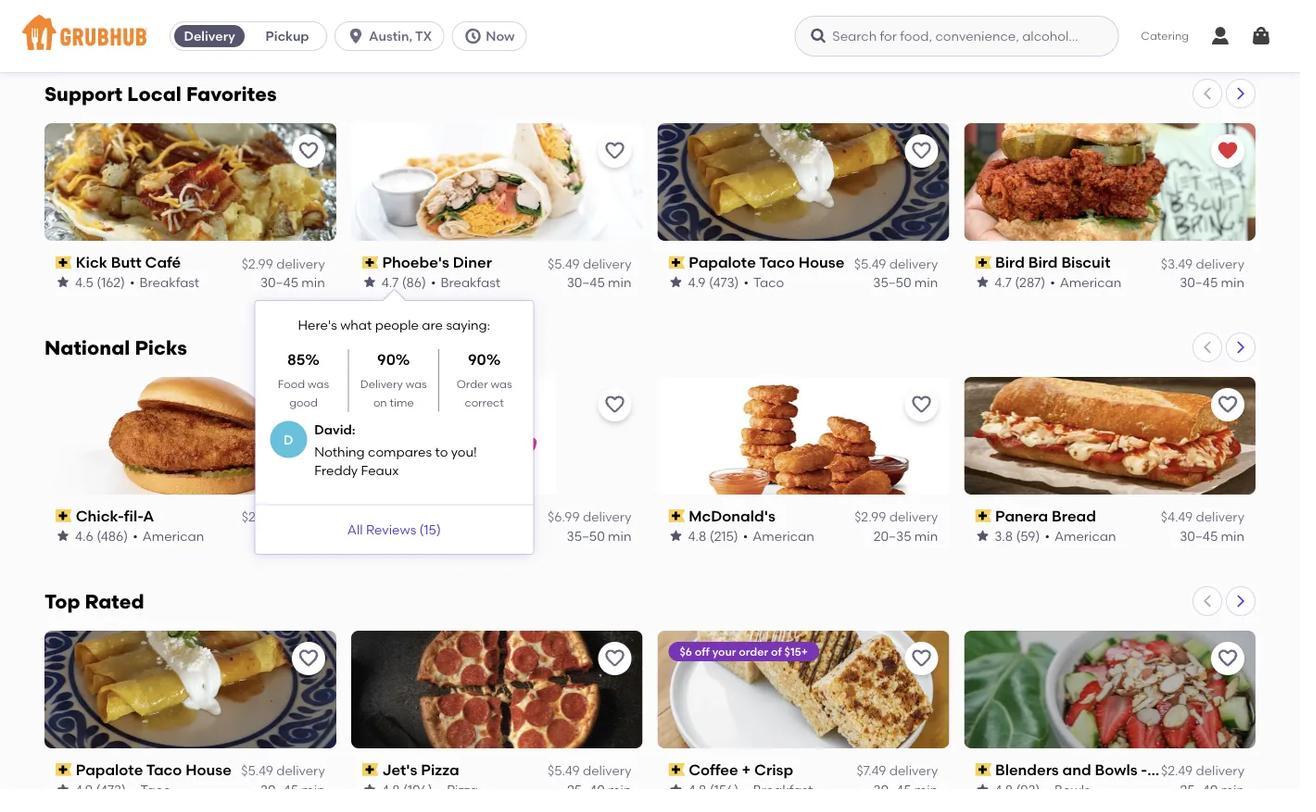 Task type: locate. For each thing, give the bounding box(es) containing it.
• american
[[1051, 275, 1122, 290], [133, 528, 204, 544], [743, 528, 815, 544], [1045, 528, 1117, 544]]

4.7 (86)
[[382, 275, 426, 290]]

0 horizontal spatial $2.99 delivery
[[242, 256, 325, 271]]

0 vertical spatial taco
[[760, 254, 795, 272]]

was inside 90 order was correct
[[491, 378, 512, 391]]

0 horizontal spatial 4.7
[[382, 275, 399, 290]]

0 horizontal spatial 35–50
[[567, 528, 605, 544]]

catering
[[1142, 29, 1190, 42]]

save this restaurant image for chick-fil-a
[[297, 394, 320, 416]]

bird up (287)
[[1029, 254, 1058, 272]]

free
[[373, 391, 397, 405]]

was up free 10 munchkins
[[406, 378, 427, 391]]

(261)
[[403, 528, 431, 544]]

0 vertical spatial pizza
[[960, 19, 987, 32]]

coffee and tea
[[320, 19, 381, 48]]

1 vertical spatial food
[[278, 378, 305, 391]]

1 horizontal spatial papalote taco house
[[689, 254, 845, 272]]

• breakfast down diner at the left top
[[431, 275, 501, 290]]

svg image left now
[[464, 27, 482, 45]]

10
[[400, 391, 411, 405]]

american down a
[[142, 528, 204, 544]]

2 caret left icon image from the top
[[1201, 340, 1216, 355]]

0 vertical spatial 35–50
[[874, 275, 912, 290]]

35–50 for dunkin'
[[567, 528, 605, 544]]

1 horizontal spatial papalote
[[689, 254, 756, 272]]

2 vertical spatial taco
[[146, 761, 182, 780]]

subscription pass image left kick
[[56, 256, 72, 269]]

1 vertical spatial delivery
[[361, 378, 403, 391]]

3 caret right icon image from the top
[[1234, 594, 1249, 609]]

1 vertical spatial 35–50 min
[[567, 528, 632, 544]]

1 horizontal spatial 20–35
[[874, 528, 912, 544]]

$6.99
[[548, 510, 580, 525]]

1 horizontal spatial bird
[[1029, 254, 1058, 272]]

Search for food, convenience, alcohol... search field
[[795, 16, 1119, 57]]

1 horizontal spatial and
[[1063, 761, 1092, 780]]

$5.49
[[548, 256, 580, 271], [855, 256, 887, 271], [241, 764, 273, 779], [548, 764, 580, 779]]

1 horizontal spatial svg image
[[810, 27, 828, 45]]

delivery for blenders and bowls - north lamar logo
[[1197, 764, 1245, 779]]

off
[[695, 645, 710, 659]]

star icon image for subscription pass icon associated with the bird bird biscuit  logo
[[976, 275, 990, 290]]

caret left icon image up saved restaurant button
[[1201, 86, 1216, 101]]

• down bird bird biscuit
[[1051, 275, 1056, 290]]

caret right icon image
[[1234, 86, 1249, 101], [1234, 340, 1249, 355], [1234, 594, 1249, 609]]

• right ( on the left bottom of the page
[[436, 528, 441, 544]]

caret left icon image down $4.49 delivery
[[1201, 594, 1216, 609]]

pizza left healthy
[[960, 19, 987, 32]]

breakfast down the café
[[140, 275, 200, 290]]

1 vertical spatial $2.99 delivery
[[855, 510, 939, 525]]

• right (473)
[[744, 275, 749, 290]]

coffee left +
[[689, 761, 739, 780]]

1 vertical spatial papalote taco house
[[76, 761, 232, 780]]

save this restaurant button for "chick-fil-a logo"
[[292, 388, 325, 422]]

delivery for dunkin' logo
[[583, 510, 632, 525]]

90 up order
[[468, 351, 486, 369]]

0 horizontal spatial 20–35
[[261, 528, 299, 544]]

0 horizontal spatial 35–50 min
[[567, 528, 632, 544]]

2 20–35 from the left
[[874, 528, 912, 544]]

all reviews ( 15 )
[[348, 522, 441, 538]]

phoebe's diner logo image
[[351, 123, 643, 241]]

nothing
[[315, 445, 365, 460]]

caret left icon image for top rated
[[1201, 594, 1216, 609]]

delivery inside button
[[184, 28, 235, 44]]

panera
[[996, 508, 1049, 526]]

saved restaurant image
[[1217, 140, 1240, 162]]

dunkin'
[[382, 508, 437, 526]]

• right (59)
[[1045, 528, 1050, 544]]

2 vertical spatial caret right icon image
[[1234, 594, 1249, 609]]

90 inside 90 delivery was on time
[[377, 351, 396, 369]]

people
[[375, 317, 419, 333]]

save this restaurant button for phoebe's diner logo
[[599, 134, 632, 168]]

taco
[[760, 254, 795, 272], [754, 275, 785, 290], [146, 761, 182, 780]]

lamar
[[1197, 761, 1245, 780]]

0 horizontal spatial coffee
[[320, 19, 357, 32]]

star icon image for subscription pass image corresponding to panera bread
[[976, 529, 990, 544]]

• right (215)
[[743, 528, 748, 544]]

20–35 for 20–35 min
[[874, 528, 912, 544]]

4.7 left (287)
[[995, 275, 1012, 290]]

• breakfast down the café
[[130, 275, 200, 290]]

2 was from the left
[[406, 378, 427, 391]]

0 horizontal spatial and
[[359, 19, 381, 32]]

delivery for mcdonald's logo on the right
[[890, 510, 939, 525]]

subscription pass image for mcdonald's logo on the right
[[669, 510, 685, 523]]

1 horizontal spatial $2.99 delivery
[[855, 510, 939, 525]]

you!
[[451, 445, 477, 460]]

2 horizontal spatial was
[[491, 378, 512, 391]]

pizza right jet's
[[421, 761, 460, 780]]

0 horizontal spatial delivery
[[184, 28, 235, 44]]

tooltip
[[255, 290, 533, 554]]

save this restaurant image for mcdonald's
[[911, 394, 933, 416]]

0 vertical spatial papalote
[[689, 254, 756, 272]]

subscription pass image left panera
[[976, 510, 992, 523]]

1 horizontal spatial house
[[799, 254, 845, 272]]

star icon image for subscription pass icon associated with the left the papalote taco house logo
[[56, 783, 70, 791]]

min for phoebe's diner
[[608, 275, 632, 290]]

0 vertical spatial caret right icon image
[[1234, 86, 1249, 101]]

breakfast for dunkin'
[[446, 528, 506, 544]]

delivery button
[[171, 21, 249, 51]]

0 horizontal spatial papalote taco house
[[76, 761, 232, 780]]

feaux
[[361, 463, 399, 479]]

was for 90 delivery was on time
[[406, 378, 427, 391]]

subscription pass image
[[56, 256, 72, 269], [362, 510, 379, 523], [976, 510, 992, 523], [362, 764, 379, 777]]

1 caret left icon image from the top
[[1201, 86, 1216, 101]]

0 horizontal spatial papalote
[[76, 761, 143, 780]]

1 bird from the left
[[996, 254, 1025, 272]]

save this restaurant image
[[604, 140, 626, 162], [911, 140, 933, 162], [297, 394, 320, 416], [604, 394, 626, 416], [911, 394, 933, 416], [1217, 648, 1240, 670]]

90 order was correct
[[457, 351, 512, 410]]

30–45 min
[[260, 275, 325, 290], [567, 275, 632, 290], [1180, 275, 1245, 290], [1180, 528, 1245, 544]]

3.8
[[995, 528, 1014, 544]]

• for dunkin'
[[436, 528, 441, 544]]

1 caret right icon image from the top
[[1234, 86, 1249, 101]]

pickup button
[[249, 21, 326, 51]]

was
[[308, 378, 329, 391], [406, 378, 427, 391], [491, 378, 512, 391]]

was inside 90 delivery was on time
[[406, 378, 427, 391]]

1 vertical spatial $2.99
[[855, 510, 887, 525]]

(86)
[[402, 275, 426, 290]]

and left bowls
[[1063, 761, 1092, 780]]

$7.49
[[857, 764, 887, 779]]

papalote taco house
[[689, 254, 845, 272], [76, 761, 232, 780]]

star icon image for subscription pass icon for mcdonald's logo on the right
[[669, 529, 684, 544]]

food up good
[[278, 378, 305, 391]]

(162)
[[97, 275, 125, 290]]

delivery up free
[[361, 378, 403, 391]]

caret left icon image
[[1201, 86, 1216, 101], [1201, 340, 1216, 355], [1201, 594, 1216, 609]]

save this restaurant image for papalote taco house
[[911, 140, 933, 162]]

1 vertical spatial $2.49 delivery
[[1162, 764, 1245, 779]]

30–45 min for phoebe's diner
[[567, 275, 632, 290]]

blenders and bowls - north lamar
[[996, 761, 1245, 780]]

• american down mcdonald's
[[743, 528, 815, 544]]

papalote for subscription pass icon associated with the left the papalote taco house logo
[[76, 761, 143, 780]]

saved restaurant button
[[1212, 134, 1245, 168]]

4.7 for phoebe's diner
[[382, 275, 399, 290]]

svg image inside austin, tx 'button'
[[347, 27, 365, 45]]

0 horizontal spatial bird
[[996, 254, 1025, 272]]

now
[[486, 28, 515, 44]]

1 horizontal spatial was
[[406, 378, 427, 391]]

was up correct at the left bottom
[[491, 378, 512, 391]]

• american down bread
[[1045, 528, 1117, 544]]

1 90 from the left
[[377, 351, 396, 369]]

$4.49 delivery
[[1162, 510, 1245, 525]]

coffee up the tea
[[320, 19, 357, 32]]

85
[[287, 351, 305, 369]]

favorites
[[186, 83, 277, 106]]

min for mcdonald's
[[915, 528, 939, 544]]

$2.49 delivery right -
[[1162, 764, 1245, 779]]

subscription pass image
[[362, 256, 379, 269], [669, 256, 685, 269], [976, 256, 992, 269], [56, 510, 72, 523], [669, 510, 685, 523], [56, 764, 72, 777], [669, 764, 685, 777], [976, 764, 992, 777]]

4.7 left (86)
[[382, 275, 399, 290]]

90 for 90 order was correct
[[468, 351, 486, 369]]

0 vertical spatial delivery
[[184, 28, 235, 44]]

food
[[439, 19, 466, 32], [278, 378, 305, 391]]

0 vertical spatial food
[[439, 19, 466, 32]]

2 90 from the left
[[468, 351, 486, 369]]

1 horizontal spatial papalote taco house logo image
[[658, 123, 950, 241]]

1 vertical spatial caret right icon image
[[1234, 340, 1249, 355]]

0 horizontal spatial house
[[186, 761, 232, 780]]

1 vertical spatial and
[[1063, 761, 1092, 780]]

subscription pass image left jet's
[[362, 764, 379, 777]]

20–35 for 20–35
[[261, 528, 299, 544]]

svg image
[[1210, 25, 1232, 47], [1251, 25, 1273, 47], [347, 27, 365, 45]]

35–50 for papalote taco house
[[874, 275, 912, 290]]

0 vertical spatial papalote taco house logo image
[[658, 123, 950, 241]]

delivery for kick butt café logo
[[276, 256, 325, 271]]

subscription pass image for "chick-fil-a logo"
[[56, 510, 72, 523]]

1 horizontal spatial delivery
[[361, 378, 403, 391]]

0 vertical spatial caret left icon image
[[1201, 86, 1216, 101]]

chick-fil-a logo image
[[45, 377, 336, 495]]

1 vertical spatial papalote
[[76, 761, 143, 780]]

food right fast
[[439, 19, 466, 32]]

caret left icon image for national picks
[[1201, 340, 1216, 355]]

4.8 (215)
[[688, 528, 739, 544]]

fast food
[[413, 19, 466, 32]]

1 vertical spatial 35–50
[[567, 528, 605, 544]]

american for panera bread
[[1055, 528, 1117, 544]]

caret right icon image for support local favorites
[[1234, 86, 1249, 101]]

kick butt café logo image
[[45, 123, 336, 241]]

breakfast right )
[[446, 528, 506, 544]]

90 inside 90 order was correct
[[468, 351, 486, 369]]

here's what people are saying:
[[298, 317, 491, 333]]

1 horizontal spatial 35–50
[[874, 275, 912, 290]]

1 was from the left
[[308, 378, 329, 391]]

$4.49
[[1162, 510, 1193, 525]]

was up good
[[308, 378, 329, 391]]

save this restaurant image
[[297, 140, 320, 162], [1217, 394, 1240, 416], [297, 648, 320, 670], [604, 648, 626, 670], [911, 648, 933, 670]]

bird bird biscuit  logo image
[[965, 123, 1256, 241]]

1 vertical spatial coffee
[[689, 761, 739, 780]]

american down biscuit in the right of the page
[[1060, 275, 1122, 290]]

coffee for coffee and tea
[[320, 19, 357, 32]]

1 horizontal spatial $2.99
[[855, 510, 887, 525]]

taco for the left the papalote taco house logo
[[146, 761, 182, 780]]

svg image left burritos
[[810, 27, 828, 45]]

diner
[[453, 254, 492, 272]]

4.7
[[382, 275, 399, 290], [995, 275, 1012, 290]]

panera bread logo image
[[965, 377, 1256, 495]]

save this restaurant button for the rightmost the papalote taco house logo
[[905, 134, 939, 168]]

3 was from the left
[[491, 378, 512, 391]]

1 horizontal spatial 90
[[468, 351, 486, 369]]

1 horizontal spatial $2.49
[[1162, 764, 1193, 779]]

svg image
[[464, 27, 482, 45], [810, 27, 828, 45]]

dunkin' logo image
[[438, 377, 556, 495]]

1 4.7 from the left
[[382, 275, 399, 290]]

save this restaurant button for blenders and bowls - north lamar logo
[[1212, 642, 1245, 676]]

1 vertical spatial papalote taco house logo image
[[45, 631, 336, 749]]

$5.49 delivery
[[548, 256, 632, 271], [855, 256, 939, 271], [241, 764, 325, 779], [548, 764, 632, 779]]

american
[[1060, 275, 1122, 290], [142, 528, 204, 544], [753, 528, 815, 544], [1055, 528, 1117, 544]]

2 horizontal spatial svg image
[[1251, 25, 1273, 47]]

0 vertical spatial and
[[359, 19, 381, 32]]

subscription pass image for dunkin'
[[362, 510, 379, 523]]

$2.99 delivery up 20–35 min
[[855, 510, 939, 525]]

a
[[143, 508, 154, 526]]

caret right icon image down $4.49 delivery
[[1234, 594, 1249, 609]]

• down fil-
[[133, 528, 138, 544]]

main navigation navigation
[[0, 0, 1301, 72]]

delivery left tacos
[[184, 28, 235, 44]]

caret right icon image down $3.49 delivery in the top right of the page
[[1234, 340, 1249, 355]]

save this restaurant button for jet's pizza logo
[[599, 642, 632, 676]]

save this restaurant image for blenders and bowls - north lamar
[[1217, 648, 1240, 670]]

• down kick butt café
[[130, 275, 135, 290]]

•
[[130, 275, 135, 290], [431, 275, 436, 290], [744, 275, 749, 290], [1051, 275, 1056, 290], [133, 528, 138, 544], [436, 528, 441, 544], [743, 528, 748, 544], [1045, 528, 1050, 544]]

breakfast down diner at the left top
[[441, 275, 501, 290]]

0 horizontal spatial food
[[278, 378, 305, 391]]

0 vertical spatial $2.49
[[242, 510, 273, 525]]

and up the tea
[[359, 19, 381, 32]]

• breakfast right ( on the left bottom of the page
[[436, 528, 506, 544]]

subscription pass image for the left the papalote taco house logo
[[56, 764, 72, 777]]

0 horizontal spatial $2.49
[[242, 510, 273, 525]]

1 20–35 from the left
[[261, 528, 299, 544]]

0 horizontal spatial svg image
[[464, 27, 482, 45]]

chick-fil-a
[[76, 508, 154, 526]]

top rated
[[45, 590, 144, 614]]

min
[[302, 275, 325, 290], [608, 275, 632, 290], [915, 275, 939, 290], [1222, 275, 1245, 290], [608, 528, 632, 544], [915, 528, 939, 544], [1222, 528, 1245, 544]]

star icon image for subscription pass icon for coffee + crisp logo at right bottom
[[669, 783, 684, 791]]

butt
[[111, 254, 142, 272]]

• for chick-fil-a
[[133, 528, 138, 544]]

star icon image for subscription pass image related to dunkin'
[[362, 529, 377, 544]]

0 horizontal spatial svg image
[[347, 27, 365, 45]]

café
[[145, 254, 181, 272]]

papalote taco house logo image
[[658, 123, 950, 241], [45, 631, 336, 749]]

caret left icon image down $3.49 delivery in the top right of the page
[[1201, 340, 1216, 355]]

subscription pass image for the rightmost the papalote taco house logo
[[669, 256, 685, 269]]

35–50
[[874, 275, 912, 290], [567, 528, 605, 544]]

papalote
[[689, 254, 756, 272], [76, 761, 143, 780]]

subscription pass image for coffee + crisp logo at right bottom
[[669, 764, 685, 777]]

reviews
[[366, 522, 417, 538]]

0 vertical spatial $2.49 delivery
[[242, 510, 325, 525]]

0 horizontal spatial 90
[[377, 351, 396, 369]]

1 vertical spatial taco
[[754, 275, 785, 290]]

2 vertical spatial caret left icon image
[[1201, 594, 1216, 609]]

was inside 85 food was good
[[308, 378, 329, 391]]

and for bowls
[[1063, 761, 1092, 780]]

pickup
[[266, 28, 309, 44]]

save this restaurant button
[[292, 134, 325, 168], [599, 134, 632, 168], [905, 134, 939, 168], [292, 388, 325, 422], [599, 388, 632, 422], [905, 388, 939, 422], [1212, 388, 1245, 422], [292, 642, 325, 676], [599, 642, 632, 676], [905, 642, 939, 676], [1212, 642, 1245, 676]]

delivery for coffee + crisp logo at right bottom
[[890, 764, 939, 779]]

90 down here's what people are saying:
[[377, 351, 396, 369]]

$2.99 delivery up here's
[[242, 256, 325, 271]]

0 vertical spatial $2.99 delivery
[[242, 256, 325, 271]]

min for papalote taco house
[[915, 275, 939, 290]]

star icon image
[[56, 275, 70, 290], [362, 275, 377, 290], [669, 275, 684, 290], [976, 275, 990, 290], [56, 529, 70, 544], [362, 529, 377, 544], [669, 529, 684, 544], [976, 529, 990, 544], [56, 783, 70, 791], [362, 783, 377, 791], [669, 783, 684, 791], [976, 783, 990, 791]]

star icon image for phoebe's diner logo's subscription pass icon
[[362, 275, 377, 290]]

0 vertical spatial papalote taco house
[[689, 254, 845, 272]]

on
[[374, 396, 387, 410]]

star icon image for subscription pass icon corresponding to "chick-fil-a logo"
[[56, 529, 70, 544]]

0 horizontal spatial $2.99
[[242, 256, 273, 271]]

4.6 (486)
[[75, 528, 128, 544]]

subscription pass image for the bird bird biscuit  logo
[[976, 256, 992, 269]]

1 vertical spatial caret left icon image
[[1201, 340, 1216, 355]]

1 horizontal spatial food
[[439, 19, 466, 32]]

food for 85
[[278, 378, 305, 391]]

30–45 for phoebe's diner
[[567, 275, 605, 290]]

caret right icon image up saved restaurant image
[[1234, 86, 1249, 101]]

phoebe's diner
[[382, 254, 492, 272]]

1 horizontal spatial 4.7
[[995, 275, 1012, 290]]

0 horizontal spatial $2.49 delivery
[[242, 510, 325, 525]]

• for mcdonald's
[[743, 528, 748, 544]]

tooltip containing 85
[[255, 290, 533, 554]]

and inside coffee and tea
[[359, 19, 381, 32]]

american down bread
[[1055, 528, 1117, 544]]

delivery for "chick-fil-a logo"
[[276, 510, 325, 525]]

0 vertical spatial 35–50 min
[[874, 275, 939, 290]]

1 horizontal spatial 35–50 min
[[874, 275, 939, 290]]

bird up 4.7 (287) on the right
[[996, 254, 1025, 272]]

1 horizontal spatial $2.49 delivery
[[1162, 764, 1245, 779]]

1 horizontal spatial svg image
[[1210, 25, 1232, 47]]

subscription pass image left dunkin'
[[362, 510, 379, 523]]

• right (86)
[[431, 275, 436, 290]]

$2.99 for mcdonald's
[[855, 510, 887, 525]]

3 caret left icon image from the top
[[1201, 594, 1216, 609]]

2 4.7 from the left
[[995, 275, 1012, 290]]

0 horizontal spatial was
[[308, 378, 329, 391]]

90
[[377, 351, 396, 369], [468, 351, 486, 369]]

and for tea
[[359, 19, 381, 32]]

4.5 (162)
[[75, 275, 125, 290]]

2 caret right icon image from the top
[[1234, 340, 1249, 355]]

$2.49 delivery down freddy
[[242, 510, 325, 525]]

time
[[390, 396, 414, 410]]

$2.49 delivery
[[242, 510, 325, 525], [1162, 764, 1245, 779]]

0 vertical spatial coffee
[[320, 19, 357, 32]]

1 vertical spatial $2.49
[[1162, 764, 1193, 779]]

0 vertical spatial house
[[799, 254, 845, 272]]

0 vertical spatial $2.99
[[242, 256, 273, 271]]

american for mcdonald's
[[753, 528, 815, 544]]

• for phoebe's diner
[[431, 275, 436, 290]]

-
[[1142, 761, 1148, 780]]

coffee inside coffee and tea
[[320, 19, 357, 32]]

1 horizontal spatial coffee
[[689, 761, 739, 780]]

blenders
[[996, 761, 1059, 780]]

(
[[420, 522, 424, 538]]

food inside 85 food was good
[[278, 378, 305, 391]]

1 svg image from the left
[[464, 27, 482, 45]]

• american down a
[[133, 528, 204, 544]]

(287)
[[1015, 275, 1046, 290]]

1 vertical spatial house
[[186, 761, 232, 780]]

4.9
[[688, 275, 706, 290]]

american down mcdonald's
[[753, 528, 815, 544]]

1 vertical spatial pizza
[[421, 761, 460, 780]]

bread
[[1052, 508, 1097, 526]]

• american down biscuit in the right of the page
[[1051, 275, 1122, 290]]

$2.49 for bowls
[[1162, 764, 1193, 779]]



Task type: vqa. For each thing, say whether or not it's contained in the screenshot.


Task type: describe. For each thing, give the bounding box(es) containing it.
chick-
[[76, 508, 124, 526]]

delivery inside 90 delivery was on time
[[361, 378, 403, 391]]

save this restaurant button for the left the papalote taco house logo
[[292, 642, 325, 676]]

0 horizontal spatial papalote taco house logo image
[[45, 631, 336, 749]]

specials
[[1129, 35, 1174, 48]]

rated
[[85, 590, 144, 614]]

mcdonald's logo image
[[658, 377, 950, 495]]

breakfast for phoebe's diner
[[441, 275, 501, 290]]

• american for mcdonald's
[[743, 528, 815, 544]]

fil-
[[124, 508, 143, 526]]

of
[[771, 645, 782, 659]]

• for panera bread
[[1045, 528, 1050, 544]]

was for 85 food was good
[[308, 378, 329, 391]]

coffee + crisp logo image
[[658, 631, 950, 749]]

coffee + crisp
[[689, 761, 794, 780]]

are
[[422, 317, 443, 333]]

mexican
[[150, 19, 195, 32]]

85 food was good
[[278, 351, 329, 410]]

90 delivery was on time
[[361, 351, 427, 410]]

tacos
[[246, 19, 277, 32]]

$15+
[[785, 645, 809, 659]]

90 for 90 delivery was on time
[[377, 351, 396, 369]]

jet's
[[382, 761, 418, 780]]

star icon image for subscription pass image corresponding to jet's pizza
[[362, 783, 377, 791]]

papalote taco house for subscription pass icon associated with the left the papalote taco house logo
[[76, 761, 232, 780]]

0 horizontal spatial pizza
[[421, 761, 460, 780]]

$5.49 for phoebe's diner logo
[[548, 256, 580, 271]]

delivery for panera bread logo
[[1197, 510, 1245, 525]]

30–45 for kick butt café
[[260, 275, 299, 290]]

tea
[[341, 35, 360, 48]]

15
[[424, 522, 437, 538]]

• for papalote taco house
[[744, 275, 749, 290]]

(473)
[[709, 275, 739, 290]]

)
[[437, 522, 441, 538]]

all
[[348, 522, 363, 538]]

35–50 min for papalote taco house
[[874, 275, 939, 290]]

4.7 (287)
[[995, 275, 1046, 290]]

30–45 for panera bread
[[1180, 528, 1219, 544]]

d
[[284, 432, 294, 448]]

healthy
[[1042, 19, 1083, 32]]

$2.49 delivery for chick-fil-a
[[242, 510, 325, 525]]

catering button
[[1129, 15, 1203, 57]]

house for save this restaurant button corresponding to the left the papalote taco house logo
[[186, 761, 232, 780]]

• american for panera bread
[[1045, 528, 1117, 544]]

subscription pass image for blenders and bowls - north lamar logo
[[976, 764, 992, 777]]

min for panera bread
[[1222, 528, 1245, 544]]

mcdonald's
[[689, 508, 776, 526]]

hamburgers
[[762, 19, 829, 32]]

now button
[[452, 21, 535, 51]]

delivery for jet's pizza logo
[[583, 764, 632, 779]]

save this restaurant image for panera bread
[[1217, 394, 1240, 416]]

papalote for subscription pass icon related to the rightmost the papalote taco house logo
[[689, 254, 756, 272]]

star icon image for subscription pass icon corresponding to blenders and bowls - north lamar logo
[[976, 783, 990, 791]]

30–45 for bird bird biscuit
[[1180, 275, 1219, 290]]

4.5
[[75, 275, 94, 290]]

order
[[739, 645, 769, 659]]

bird bird biscuit
[[996, 254, 1111, 272]]

save this restaurant image for papalote taco house
[[297, 648, 320, 670]]

save this restaurant button for mcdonald's logo on the right
[[905, 388, 939, 422]]

support local favorites
[[45, 83, 277, 106]]

austin,
[[369, 28, 413, 44]]

• for kick butt café
[[130, 275, 135, 290]]

star icon image for subscription pass icon related to the rightmost the papalote taco house logo
[[669, 275, 684, 290]]

• for bird bird biscuit
[[1051, 275, 1056, 290]]

20–35 min
[[874, 528, 939, 544]]

$3.49 delivery
[[1162, 256, 1245, 271]]

$5.49 delivery for the left the papalote taco house logo
[[241, 764, 325, 779]]

delivery for the bird bird biscuit  logo
[[1197, 256, 1245, 271]]

$6
[[680, 645, 693, 659]]

• american for chick-fil-a
[[133, 528, 204, 544]]

delivery for phoebe's diner logo
[[583, 256, 632, 271]]

1 horizontal spatial pizza
[[960, 19, 987, 32]]

3.8 (59)
[[995, 528, 1041, 544]]

$5.49 delivery for the rightmost the papalote taco house logo
[[855, 256, 939, 271]]

picks
[[135, 336, 187, 360]]

was for 90 order was correct
[[491, 378, 512, 391]]

fast
[[413, 19, 436, 32]]

$7.49 delivery
[[857, 764, 939, 779]]

$2.99 for kick butt café
[[242, 256, 273, 271]]

donuts
[[509, 19, 548, 32]]

min for bird bird biscuit
[[1222, 275, 1245, 290]]

blenders and bowls - north lamar logo image
[[965, 631, 1256, 749]]

good
[[289, 396, 318, 410]]

+
[[742, 761, 751, 780]]

30–45 min for panera bread
[[1180, 528, 1245, 544]]

support
[[45, 83, 123, 106]]

breakfast up support
[[58, 19, 109, 32]]

crisp
[[755, 761, 794, 780]]

4.7 for bird bird biscuit
[[995, 275, 1012, 290]]

order
[[457, 378, 488, 391]]

subscription pass image for phoebe's diner logo
[[362, 256, 379, 269]]

panera bread
[[996, 508, 1097, 526]]

• breakfast for picks
[[436, 528, 506, 544]]

house for save this restaurant button corresponding to the rightmost the papalote taco house logo
[[799, 254, 845, 272]]

4.6
[[75, 528, 93, 544]]

david nothing compares to you! freddy feaux
[[315, 422, 477, 479]]

save this restaurant button for panera bread logo
[[1212, 388, 1245, 422]]

top
[[45, 590, 80, 614]]

$2.99 delivery for kick butt café
[[242, 256, 325, 271]]

caret right icon image for national picks
[[1234, 340, 1249, 355]]

$5.49 for jet's pizza logo
[[548, 764, 580, 779]]

svg image inside now button
[[464, 27, 482, 45]]

• breakfast for local
[[431, 275, 501, 290]]

min for kick butt café
[[302, 275, 325, 290]]

4.4 (261)
[[382, 528, 431, 544]]

min for dunkin'
[[608, 528, 632, 544]]

jet's pizza logo image
[[351, 631, 643, 749]]

food for fast
[[439, 19, 466, 32]]

$3.49
[[1162, 256, 1193, 271]]

free 10 munchkins
[[373, 391, 472, 405]]

save this restaurant image for jet's pizza
[[604, 648, 626, 670]]

freddy
[[315, 463, 358, 479]]

$6 off your order of $15+
[[680, 645, 809, 659]]

2 svg image from the left
[[810, 27, 828, 45]]

kick
[[76, 254, 107, 272]]

burritos
[[864, 19, 905, 32]]

save this restaurant image for kick butt café
[[297, 140, 320, 162]]

• taco
[[744, 275, 785, 290]]

coffee for coffee + crisp
[[689, 761, 739, 780]]

(486)
[[97, 528, 128, 544]]

lunch specials
[[1129, 19, 1174, 48]]

subscription pass image for jet's pizza
[[362, 764, 379, 777]]

save this restaurant button for kick butt café logo
[[292, 134, 325, 168]]

phoebe's
[[382, 254, 450, 272]]

your
[[713, 645, 737, 659]]

what
[[340, 317, 372, 333]]

2 bird from the left
[[1029, 254, 1058, 272]]

breakfast for kick butt café
[[140, 275, 200, 290]]

national
[[45, 336, 130, 360]]

national picks
[[45, 336, 187, 360]]

american for chick-fil-a
[[142, 528, 204, 544]]

david
[[315, 422, 352, 438]]

here's
[[298, 317, 337, 333]]

• american for bird bird biscuit
[[1051, 275, 1122, 290]]

tx
[[415, 28, 432, 44]]

$2.49 delivery for blenders and bowls - north lamar
[[1162, 764, 1245, 779]]

$5.49 delivery for phoebe's diner logo
[[548, 256, 632, 271]]

35–50 min for dunkin'
[[567, 528, 632, 544]]

4.4
[[382, 528, 400, 544]]

caret left icon image for support local favorites
[[1201, 86, 1216, 101]]

star icon image for kick butt café subscription pass image
[[56, 275, 70, 290]]

bowls
[[1095, 761, 1138, 780]]

north
[[1152, 761, 1194, 780]]

papalote taco house for subscription pass icon related to the rightmost the papalote taco house logo
[[689, 254, 845, 272]]

save this restaurant image for phoebe's diner
[[604, 140, 626, 162]]



